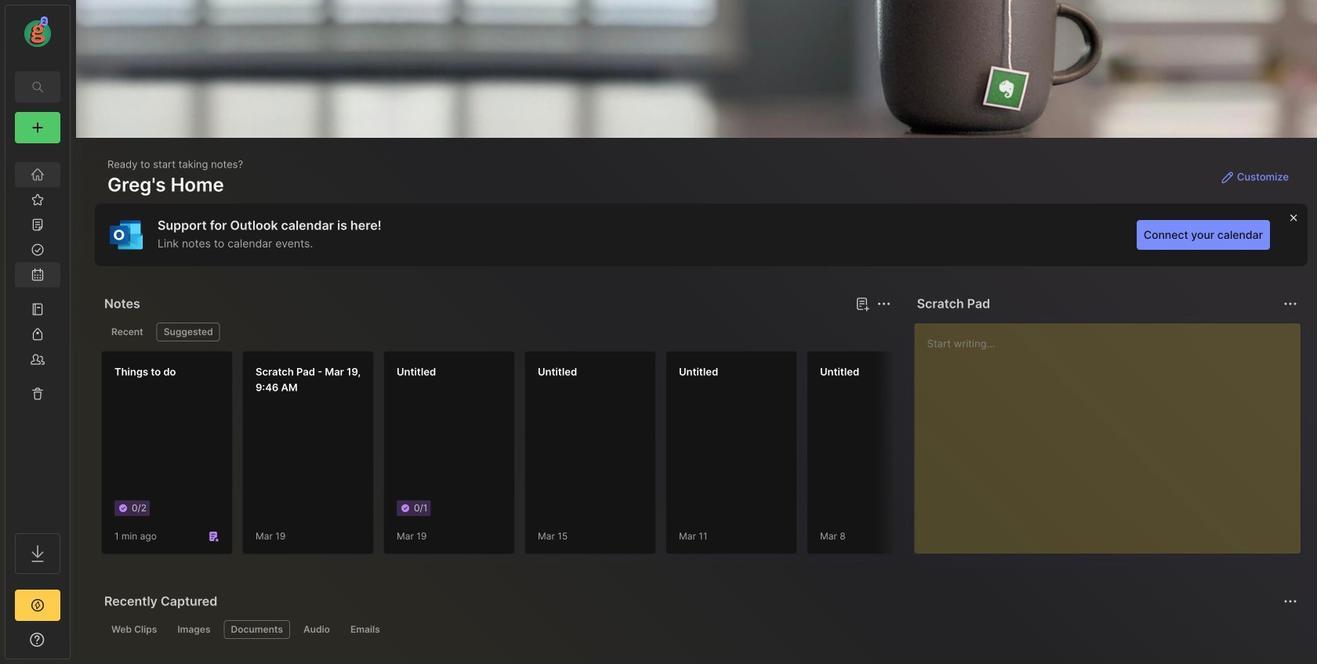 Task type: vqa. For each thing, say whether or not it's contained in the screenshot.
Home image
yes



Task type: describe. For each thing, give the bounding box(es) containing it.
click to expand image
[[69, 636, 80, 655]]

upgrade image
[[28, 597, 47, 616]]

main element
[[0, 0, 75, 665]]

tree inside main element
[[5, 153, 70, 520]]

2 more actions field from the left
[[1280, 293, 1302, 315]]

1 tab list from the top
[[104, 323, 889, 342]]

WHAT'S NEW field
[[5, 628, 70, 653]]

home image
[[30, 167, 45, 183]]



Task type: locate. For each thing, give the bounding box(es) containing it.
1 more actions field from the left
[[873, 293, 895, 315]]

More actions field
[[873, 293, 895, 315], [1280, 293, 1302, 315]]

row group
[[101, 351, 1317, 565]]

more actions image for 2nd more actions field
[[1281, 295, 1300, 314]]

0 horizontal spatial more actions field
[[873, 293, 895, 315]]

1 more actions image from the left
[[875, 295, 894, 314]]

0 horizontal spatial more actions image
[[875, 295, 894, 314]]

0 vertical spatial tab list
[[104, 323, 889, 342]]

edit search image
[[28, 78, 47, 96]]

tab
[[104, 323, 150, 342], [157, 323, 220, 342], [104, 621, 164, 640], [170, 621, 218, 640], [224, 621, 290, 640], [296, 621, 337, 640], [343, 621, 387, 640]]

2 more actions image from the left
[[1281, 295, 1300, 314]]

1 horizontal spatial more actions field
[[1280, 293, 1302, 315]]

more actions image
[[875, 295, 894, 314], [1281, 295, 1300, 314]]

2 tab list from the top
[[104, 621, 1295, 640]]

tab list
[[104, 323, 889, 342], [104, 621, 1295, 640]]

1 horizontal spatial more actions image
[[1281, 295, 1300, 314]]

Start writing… text field
[[927, 324, 1300, 542]]

more actions image for first more actions field from left
[[875, 295, 894, 314]]

1 vertical spatial tab list
[[104, 621, 1295, 640]]

Account field
[[5, 15, 70, 49]]

tree
[[5, 153, 70, 520]]



